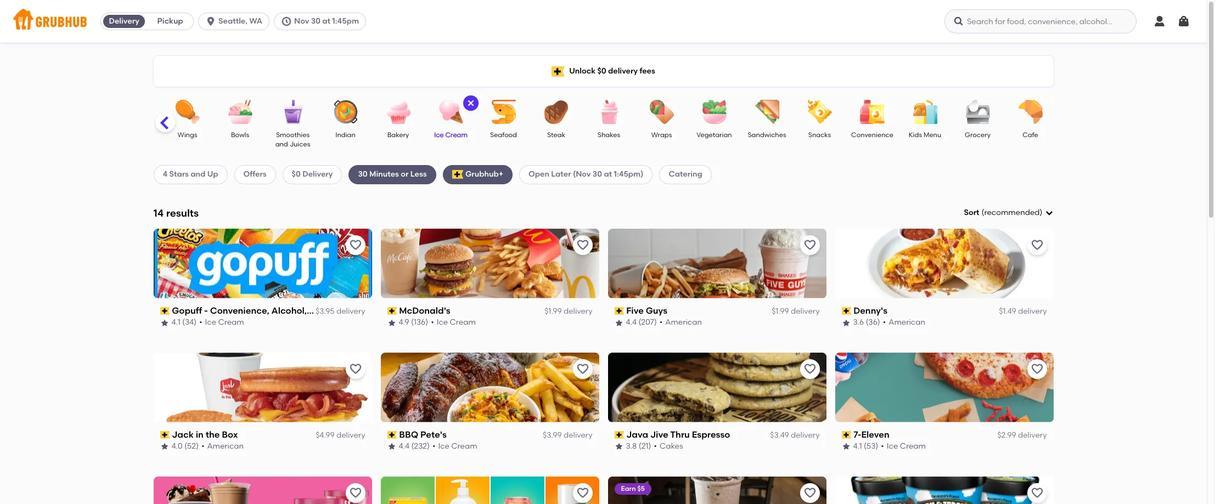 Task type: vqa. For each thing, say whether or not it's contained in the screenshot.
"deer run"
no



Task type: locate. For each thing, give the bounding box(es) containing it.
star icon image left '4.9'
[[387, 319, 396, 327]]

save this restaurant button
[[346, 235, 365, 255], [573, 235, 593, 255], [800, 235, 820, 255], [1027, 235, 1047, 255], [346, 359, 365, 379], [573, 359, 593, 379], [800, 359, 820, 379], [1027, 359, 1047, 379], [346, 483, 365, 503], [573, 483, 593, 503], [800, 483, 820, 503], [1027, 483, 1047, 503]]

1 horizontal spatial delivery
[[303, 170, 333, 179]]

•
[[199, 318, 202, 327], [431, 318, 434, 327], [660, 318, 663, 327], [883, 318, 886, 327], [201, 442, 204, 451], [432, 442, 435, 451], [654, 442, 657, 451], [881, 442, 884, 451]]

and inside smoothies and juices
[[275, 141, 288, 148]]

0 horizontal spatial • american
[[201, 442, 244, 451]]

gopuff - convenience, alcohol, & more
[[172, 306, 340, 316]]

save this restaurant button for the ice cream shop logo at bottom
[[1027, 483, 1047, 503]]

1 horizontal spatial at
[[604, 170, 612, 179]]

earn
[[621, 485, 636, 493]]

at left 1:45pm)
[[604, 170, 612, 179]]

30 right the nov
[[311, 16, 320, 26]]

0 vertical spatial svg image
[[281, 16, 292, 27]]

$2.99
[[998, 431, 1016, 440]]

box
[[222, 430, 238, 440]]

1 vertical spatial 4.1
[[853, 442, 862, 451]]

0 horizontal spatial 4.1
[[172, 318, 180, 327]]

• for java jive thru espresso
[[654, 442, 657, 451]]

american down guys
[[665, 318, 702, 327]]

$1.99 for mcdonald's
[[545, 307, 562, 316]]

• for gopuff - convenience, alcohol, & more
[[199, 318, 202, 327]]

star icon image left 4.4 (232)
[[387, 443, 396, 451]]

at inside button
[[322, 16, 330, 26]]

2 $1.99 delivery from the left
[[772, 307, 820, 316]]

$2.99 delivery
[[998, 431, 1047, 440]]

• ice cream down -
[[199, 318, 244, 327]]

0 horizontal spatial $0
[[292, 170, 301, 179]]

jack in the box logo image
[[153, 353, 372, 422]]

convenience,
[[210, 306, 269, 316]]

cream for mcdonald's
[[450, 318, 476, 327]]

cafe
[[1023, 131, 1038, 139]]

• down pete's
[[432, 442, 435, 451]]

4.4 (207)
[[626, 318, 657, 327]]

grubhub plus flag logo image
[[552, 66, 565, 77], [452, 170, 463, 179]]

2 $1.99 from the left
[[772, 307, 789, 316]]

• american
[[660, 318, 702, 327], [883, 318, 925, 327], [201, 442, 244, 451]]

earn $5
[[621, 485, 645, 493]]

menu
[[924, 131, 941, 139]]

$4.99 delivery
[[316, 431, 365, 440]]

-
[[204, 306, 208, 316]]

save this restaurant button for java jive thru espresso logo
[[800, 359, 820, 379]]

1 horizontal spatial and
[[275, 141, 288, 148]]

4.1 left (34)
[[172, 318, 180, 327]]

1 $1.99 from the left
[[545, 307, 562, 316]]

american down box
[[207, 442, 244, 451]]

star icon image for 7-eleven
[[842, 443, 851, 451]]

cream
[[445, 131, 468, 139], [218, 318, 244, 327], [450, 318, 476, 327], [451, 442, 477, 451], [900, 442, 926, 451]]

$1.99
[[545, 307, 562, 316], [772, 307, 789, 316]]

star icon image
[[160, 319, 169, 327], [387, 319, 396, 327], [614, 319, 623, 327], [842, 319, 851, 327], [160, 443, 169, 451], [387, 443, 396, 451], [614, 443, 623, 451], [842, 443, 851, 451]]

• ice cream
[[199, 318, 244, 327], [431, 318, 476, 327], [432, 442, 477, 451], [881, 442, 926, 451]]

0 vertical spatial at
[[322, 16, 330, 26]]

0 horizontal spatial delivery
[[109, 16, 139, 26]]

0 horizontal spatial american
[[207, 442, 244, 451]]

delivery left pickup
[[109, 16, 139, 26]]

0 horizontal spatial 30
[[311, 16, 320, 26]]

and
[[275, 141, 288, 148], [191, 170, 205, 179]]

subscription pass image left java
[[614, 431, 624, 439]]

java jive thru espresso
[[626, 430, 730, 440]]

30 left minutes
[[358, 170, 368, 179]]

1 horizontal spatial subscription pass image
[[387, 307, 397, 315]]

None field
[[964, 207, 1054, 219]]

main navigation navigation
[[0, 0, 1207, 43]]

mcdonald's
[[399, 306, 450, 316]]

4.4 down bbq
[[399, 442, 409, 451]]

0 horizontal spatial $1.99
[[545, 307, 562, 316]]

eleven
[[861, 430, 890, 440]]

0 horizontal spatial svg image
[[281, 16, 292, 27]]

denny's
[[854, 306, 888, 316]]

ice down eleven
[[887, 442, 898, 451]]

• american down box
[[201, 442, 244, 451]]

sort
[[964, 208, 979, 217]]

sharetea plus tukwila logo image
[[608, 477, 826, 504]]

• for 7-eleven
[[881, 442, 884, 451]]

subscription pass image for denny's
[[842, 307, 851, 315]]

Search for food, convenience, alcohol... search field
[[945, 9, 1137, 33]]

star icon image left 4.0
[[160, 443, 169, 451]]

svg image inside nov 30 at 1:45pm button
[[281, 16, 292, 27]]

1 horizontal spatial $1.99 delivery
[[772, 307, 820, 316]]

• cakes
[[654, 442, 683, 451]]

2 horizontal spatial subscription pass image
[[614, 431, 624, 439]]

4.9
[[399, 318, 409, 327]]

)
[[1040, 208, 1043, 217]]

4.1 for 7-
[[853, 442, 862, 451]]

delivery for bbq pete's
[[564, 431, 593, 440]]

seafood
[[490, 131, 517, 139]]

1 vertical spatial svg image
[[1045, 209, 1054, 217]]

3.6
[[853, 318, 864, 327]]

star icon image for java jive thru espresso
[[614, 443, 623, 451]]

$3.49
[[770, 431, 789, 440]]

• right (136)
[[431, 318, 434, 327]]

4.0 (52)
[[172, 442, 199, 451]]

• right (36)
[[883, 318, 886, 327]]

(52)
[[184, 442, 199, 451]]

subscription pass image left five
[[614, 307, 624, 315]]

1 $1.99 delivery from the left
[[545, 307, 593, 316]]

save this restaurant image for mcdonald's
[[576, 239, 589, 252]]

0 vertical spatial 4.1
[[172, 318, 180, 327]]

delivery for jack in the box
[[336, 431, 365, 440]]

open
[[529, 170, 549, 179]]

1 vertical spatial grubhub plus flag logo image
[[452, 170, 463, 179]]

save this restaurant image for 7-eleven
[[1031, 363, 1044, 376]]

subscription pass image for mcdonald's
[[387, 307, 397, 315]]

• ice cream for bbq pete's
[[432, 442, 477, 451]]

ice
[[434, 131, 444, 139], [205, 318, 216, 327], [437, 318, 448, 327], [438, 442, 449, 451], [887, 442, 898, 451]]

1 horizontal spatial american
[[665, 318, 702, 327]]

30 inside button
[[311, 16, 320, 26]]

0 vertical spatial delivery
[[109, 16, 139, 26]]

4.4 down five
[[626, 318, 637, 327]]

1 horizontal spatial 4.4
[[626, 318, 637, 327]]

3.8 (21)
[[626, 442, 651, 451]]

kids menu
[[909, 131, 941, 139]]

unlock $0 delivery fees
[[569, 66, 655, 76]]

$0 down juices
[[292, 170, 301, 179]]

svg image right )
[[1045, 209, 1054, 217]]

svg image inside seattle, wa button
[[205, 16, 216, 27]]

mcdonald's logo image
[[381, 229, 599, 298]]

• right (52)
[[201, 442, 204, 451]]

steak
[[547, 131, 565, 139]]

seattle, wa button
[[198, 13, 274, 30]]

smoothies
[[276, 131, 310, 139]]

indian image
[[326, 100, 365, 124]]

• american down guys
[[660, 318, 702, 327]]

star icon image for bbq pete's
[[387, 443, 396, 451]]

• right (53)
[[881, 442, 884, 451]]

3.6 (36)
[[853, 318, 880, 327]]

• ice cream down pete's
[[432, 442, 477, 451]]

american for jack in the box
[[207, 442, 244, 451]]

svg image
[[1153, 15, 1166, 28], [1177, 15, 1191, 28], [205, 16, 216, 27], [953, 16, 964, 27], [466, 99, 475, 108]]

delivery
[[608, 66, 638, 76], [336, 307, 365, 316], [564, 307, 593, 316], [791, 307, 820, 316], [1018, 307, 1047, 316], [336, 431, 365, 440], [564, 431, 593, 440], [791, 431, 820, 440], [1018, 431, 1047, 440]]

ice for 7-eleven
[[887, 442, 898, 451]]

1 horizontal spatial $1.99
[[772, 307, 789, 316]]

delivery for denny's
[[1018, 307, 1047, 316]]

1 horizontal spatial svg image
[[1045, 209, 1054, 217]]

cream right (53)
[[900, 442, 926, 451]]

convenience
[[851, 131, 894, 139]]

$3.99 delivery
[[543, 431, 593, 440]]

subscription pass image left gopuff
[[160, 307, 170, 315]]

cream down mcdonald's
[[450, 318, 476, 327]]

save this restaurant button for gopuff - convenience, alcohol, & more logo
[[346, 235, 365, 255]]

7-eleven
[[854, 430, 890, 440]]

american
[[665, 318, 702, 327], [889, 318, 925, 327], [207, 442, 244, 451]]

american for five guys
[[665, 318, 702, 327]]

(232)
[[411, 442, 430, 451]]

0 vertical spatial 4.4
[[626, 318, 637, 327]]

subscription pass image left 7- on the bottom right
[[842, 431, 851, 439]]

grubhub plus flag logo image for grubhub+
[[452, 170, 463, 179]]

cream right (232)
[[451, 442, 477, 451]]

• ice cream for gopuff - convenience, alcohol, & more
[[199, 318, 244, 327]]

delivery for java jive thru espresso
[[791, 431, 820, 440]]

save this restaurant button for baskin-robbins logo
[[346, 483, 365, 503]]

• american for five guys
[[660, 318, 702, 327]]

grubhub plus flag logo image for unlock $0 delivery fees
[[552, 66, 565, 77]]

and down smoothies
[[275, 141, 288, 148]]

$1.99 delivery
[[545, 307, 593, 316], [772, 307, 820, 316]]

• ice cream for mcdonald's
[[431, 318, 476, 327]]

ice down mcdonald's
[[437, 318, 448, 327]]

american right (36)
[[889, 318, 925, 327]]

0 horizontal spatial 4.4
[[399, 442, 409, 451]]

(53)
[[864, 442, 878, 451]]

• right (21)
[[654, 442, 657, 451]]

in
[[196, 430, 204, 440]]

14
[[153, 207, 164, 219]]

$0 right unlock on the top left of page
[[597, 66, 606, 76]]

guys
[[646, 306, 668, 316]]

• ice cream down mcdonald's
[[431, 318, 476, 327]]

cream down convenience,
[[218, 318, 244, 327]]

0 vertical spatial and
[[275, 141, 288, 148]]

subscription pass image for jack in the box
[[160, 431, 170, 439]]

(136)
[[411, 318, 428, 327]]

3.8
[[626, 442, 637, 451]]

subscription pass image left jack in the left of the page
[[160, 431, 170, 439]]

grocery image
[[959, 100, 997, 124]]

(36)
[[866, 318, 880, 327]]

$0
[[597, 66, 606, 76], [292, 170, 301, 179]]

30 right (nov
[[593, 170, 602, 179]]

none field containing sort
[[964, 207, 1054, 219]]

svg image left the nov
[[281, 16, 292, 27]]

• for denny's
[[883, 318, 886, 327]]

save this restaurant image
[[576, 239, 589, 252], [803, 239, 816, 252], [1031, 239, 1044, 252], [349, 363, 362, 376], [576, 363, 589, 376], [803, 363, 816, 376], [1031, 363, 1044, 376], [576, 487, 589, 500]]

grubhub plus flag logo image left the grubhub+
[[452, 170, 463, 179]]

2 horizontal spatial 30
[[593, 170, 602, 179]]

• ice cream down eleven
[[881, 442, 926, 451]]

subscription pass image for 7-eleven
[[842, 431, 851, 439]]

2 horizontal spatial • american
[[883, 318, 925, 327]]

subscription pass image left mcdonald's
[[387, 307, 397, 315]]

star icon image for mcdonald's
[[387, 319, 396, 327]]

star icon image left 4.1 (34)
[[160, 319, 169, 327]]

at
[[322, 16, 330, 26], [604, 170, 612, 179]]

soup image
[[116, 100, 154, 124]]

4.1
[[172, 318, 180, 327], [853, 442, 862, 451]]

2 horizontal spatial american
[[889, 318, 925, 327]]

$3.49 delivery
[[770, 431, 820, 440]]

later
[[551, 170, 571, 179]]

ice down pete's
[[438, 442, 449, 451]]

1 vertical spatial at
[[604, 170, 612, 179]]

more
[[318, 306, 340, 316]]

0 horizontal spatial at
[[322, 16, 330, 26]]

delivery down juices
[[303, 170, 333, 179]]

at left the 1:45pm
[[322, 16, 330, 26]]

subscription pass image left bbq
[[387, 431, 397, 439]]

delivery
[[109, 16, 139, 26], [303, 170, 333, 179]]

subscription pass image
[[160, 307, 170, 315], [387, 307, 397, 315], [614, 431, 624, 439]]

gopuff - convenience, alcohol, & more logo image
[[153, 229, 372, 298]]

star icon image left 3.8
[[614, 443, 623, 451]]

0 horizontal spatial $1.99 delivery
[[545, 307, 593, 316]]

grubhub goods logo image
[[381, 477, 599, 504]]

subscription pass image left denny's
[[842, 307, 851, 315]]

• american right (36)
[[883, 318, 925, 327]]

cream down ice cream image
[[445, 131, 468, 139]]

• for bbq pete's
[[432, 442, 435, 451]]

0 vertical spatial grubhub plus flag logo image
[[552, 66, 565, 77]]

0 vertical spatial $0
[[597, 66, 606, 76]]

ice for bbq pete's
[[438, 442, 449, 451]]

open later (nov 30 at 1:45pm)
[[529, 170, 644, 179]]

1 horizontal spatial grubhub plus flag logo image
[[552, 66, 565, 77]]

$1.99 delivery for mcdonald's
[[545, 307, 593, 316]]

save this restaurant button for mcdonald's logo
[[573, 235, 593, 255]]

svg image
[[281, 16, 292, 27], [1045, 209, 1054, 217]]

star icon image left 3.6
[[842, 319, 851, 327]]

denny's  logo image
[[835, 229, 1054, 298]]

4.4
[[626, 318, 637, 327], [399, 442, 409, 451]]

ice cream image
[[432, 100, 470, 124]]

1 horizontal spatial • american
[[660, 318, 702, 327]]

star icon image left 4.1 (53)
[[842, 443, 851, 451]]

star icon image left 4.4 (207)
[[614, 319, 623, 327]]

subscription pass image
[[614, 307, 624, 315], [842, 307, 851, 315], [160, 431, 170, 439], [387, 431, 397, 439], [842, 431, 851, 439]]

4.4 (232)
[[399, 442, 430, 451]]

catering
[[669, 170, 702, 179]]

less
[[410, 170, 427, 179]]

bbq
[[399, 430, 418, 440]]

recommended
[[984, 208, 1040, 217]]

$1.49
[[999, 307, 1016, 316]]

1 horizontal spatial 30
[[358, 170, 368, 179]]

1 vertical spatial and
[[191, 170, 205, 179]]

$3.95
[[316, 307, 335, 316]]

1 horizontal spatial 4.1
[[853, 442, 862, 451]]

• down guys
[[660, 318, 663, 327]]

4.1 down 7- on the bottom right
[[853, 442, 862, 451]]

0 horizontal spatial grubhub plus flag logo image
[[452, 170, 463, 179]]

ice down -
[[205, 318, 216, 327]]

4.4 for five guys
[[626, 318, 637, 327]]

1 horizontal spatial $0
[[597, 66, 606, 76]]

and left up
[[191, 170, 205, 179]]

• right (34)
[[199, 318, 202, 327]]

save this restaurant image
[[349, 239, 362, 252], [349, 487, 362, 500], [803, 487, 816, 500], [1031, 487, 1044, 500]]

1:45pm)
[[614, 170, 644, 179]]

0 horizontal spatial subscription pass image
[[160, 307, 170, 315]]

grubhub plus flag logo image left unlock on the top left of page
[[552, 66, 565, 77]]

1 vertical spatial 4.4
[[399, 442, 409, 451]]

0 horizontal spatial and
[[191, 170, 205, 179]]

4.1 (34)
[[172, 318, 197, 327]]



Task type: describe. For each thing, give the bounding box(es) containing it.
• american for denny's
[[883, 318, 925, 327]]

nov 30 at 1:45pm
[[294, 16, 359, 26]]

shakes
[[598, 131, 620, 139]]

30 minutes or less
[[358, 170, 427, 179]]

cakes
[[660, 442, 683, 451]]

4.4 for bbq pete's
[[399, 442, 409, 451]]

save this restaurant image for jack in the box
[[349, 363, 362, 376]]

save this restaurant button for bbq pete's logo
[[573, 359, 593, 379]]

(21)
[[639, 442, 651, 451]]

star icon image for five guys
[[614, 319, 623, 327]]

sort ( recommended )
[[964, 208, 1043, 217]]

convenience image
[[853, 100, 892, 124]]

five guys
[[626, 306, 668, 316]]

jack in the box
[[172, 430, 238, 440]]

4.0
[[172, 442, 183, 451]]

(34)
[[182, 318, 197, 327]]

indian
[[335, 131, 356, 139]]

grubhub+
[[465, 170, 503, 179]]

unlock
[[569, 66, 596, 76]]

save this restaurant image for bbq pete's
[[576, 363, 589, 376]]

$0 delivery
[[292, 170, 333, 179]]

steak image
[[537, 100, 576, 124]]

cream for 7-eleven
[[900, 442, 926, 451]]

delivery button
[[101, 13, 147, 30]]

nov
[[294, 16, 309, 26]]

shakes image
[[590, 100, 628, 124]]

subscription pass image for bbq pete's
[[387, 431, 397, 439]]

• for five guys
[[660, 318, 663, 327]]

$3.95 delivery
[[316, 307, 365, 316]]

subscription pass image for five guys
[[614, 307, 624, 315]]

seattle, wa
[[219, 16, 262, 26]]

$1.99 for five guys
[[772, 307, 789, 316]]

kids
[[909, 131, 922, 139]]

stars
[[169, 170, 189, 179]]

up
[[207, 170, 218, 179]]

subscription pass image for gopuff - convenience, alcohol, & more
[[160, 307, 170, 315]]

• for jack in the box
[[201, 442, 204, 451]]

7-
[[854, 430, 861, 440]]

smoothies and juices
[[275, 131, 310, 148]]

$3.99
[[543, 431, 562, 440]]

cafe image
[[1011, 100, 1050, 124]]

delivery inside delivery button
[[109, 16, 139, 26]]

kids menu image
[[906, 100, 944, 124]]

seafood image
[[484, 100, 523, 124]]

save this restaurant image for the ice cream shop logo at bottom
[[1031, 487, 1044, 500]]

$4.99
[[316, 431, 335, 440]]

or
[[401, 170, 409, 179]]

delivery for 7-eleven
[[1018, 431, 1047, 440]]

4.1 for gopuff
[[172, 318, 180, 327]]

1 vertical spatial $0
[[292, 170, 301, 179]]

star icon image for denny's
[[842, 319, 851, 327]]

4.1 (53)
[[853, 442, 878, 451]]

smoothies and juices image
[[274, 100, 312, 124]]

svg image inside field
[[1045, 209, 1054, 217]]

the
[[206, 430, 220, 440]]

1:45pm
[[332, 16, 359, 26]]

ice for mcdonald's
[[437, 318, 448, 327]]

five
[[626, 306, 644, 316]]

save this restaurant button for jack in the box logo
[[346, 359, 365, 379]]

save this restaurant image for baskin-robbins logo
[[349, 487, 362, 500]]

nov 30 at 1:45pm button
[[274, 13, 371, 30]]

bbq pete's
[[399, 430, 447, 440]]

vegetarian image
[[695, 100, 734, 124]]

snacks image
[[801, 100, 839, 124]]

cream for gopuff - convenience, alcohol, & more
[[218, 318, 244, 327]]

save this restaurant button for five guys logo
[[800, 235, 820, 255]]

$1.99 delivery for five guys
[[772, 307, 820, 316]]

star icon image for gopuff - convenience, alcohol, & more
[[160, 319, 169, 327]]

4.9 (136)
[[399, 318, 428, 327]]

save this restaurant image for java jive thru espresso
[[803, 363, 816, 376]]

delivery for five guys
[[791, 307, 820, 316]]

star icon image for jack in the box
[[160, 443, 169, 451]]

4
[[163, 170, 168, 179]]

save this restaurant image for denny's
[[1031, 239, 1044, 252]]

five guys logo image
[[608, 229, 826, 298]]

offers
[[243, 170, 267, 179]]

save this restaurant image for gopuff - convenience, alcohol, & more logo
[[349, 239, 362, 252]]

bakery image
[[379, 100, 417, 124]]

grocery
[[965, 131, 991, 139]]

&
[[309, 306, 316, 316]]

juices
[[290, 141, 310, 148]]

fees
[[640, 66, 655, 76]]

ice for gopuff - convenience, alcohol, & more
[[205, 318, 216, 327]]

thru
[[670, 430, 690, 440]]

(nov
[[573, 170, 591, 179]]

the ice cream shop logo image
[[835, 477, 1054, 504]]

$1.49 delivery
[[999, 307, 1047, 316]]

cream for bbq pete's
[[451, 442, 477, 451]]

bowls image
[[221, 100, 259, 124]]

• ice cream for 7-eleven
[[881, 442, 926, 451]]

14 results
[[153, 207, 199, 219]]

ice down ice cream image
[[434, 131, 444, 139]]

subscription pass image for java jive thru espresso
[[614, 431, 624, 439]]

wraps image
[[642, 100, 681, 124]]

save this restaurant button for the denny's  logo on the right of page
[[1027, 235, 1047, 255]]

baskin-robbins logo image
[[153, 477, 372, 504]]

sandwiches image
[[748, 100, 786, 124]]

pete's
[[420, 430, 447, 440]]

minutes
[[369, 170, 399, 179]]

gopuff
[[172, 306, 202, 316]]

delivery for mcdonald's
[[564, 307, 593, 316]]

save this restaurant image for five guys
[[803, 239, 816, 252]]

• american for jack in the box
[[201, 442, 244, 451]]

(207)
[[639, 318, 657, 327]]

• for mcdonald's
[[431, 318, 434, 327]]

jive
[[650, 430, 668, 440]]

wa
[[249, 16, 262, 26]]

wraps
[[651, 131, 672, 139]]

bbq pete's logo image
[[381, 353, 599, 422]]

pickup
[[157, 16, 183, 26]]

save this restaurant button for grubhub goods logo at left
[[573, 483, 593, 503]]

(
[[982, 208, 984, 217]]

results
[[166, 207, 199, 219]]

7-eleven logo image
[[835, 353, 1054, 422]]

wings image
[[168, 100, 207, 124]]

java jive thru espresso logo image
[[608, 353, 826, 422]]

java
[[626, 430, 648, 440]]

1 vertical spatial delivery
[[303, 170, 333, 179]]

ice cream
[[434, 131, 468, 139]]

seattle,
[[219, 16, 247, 26]]

$5
[[637, 485, 645, 493]]

bowls
[[231, 131, 249, 139]]

save this restaurant button for 7-eleven logo
[[1027, 359, 1047, 379]]

american for denny's
[[889, 318, 925, 327]]

delivery for gopuff - convenience, alcohol, & more
[[336, 307, 365, 316]]



